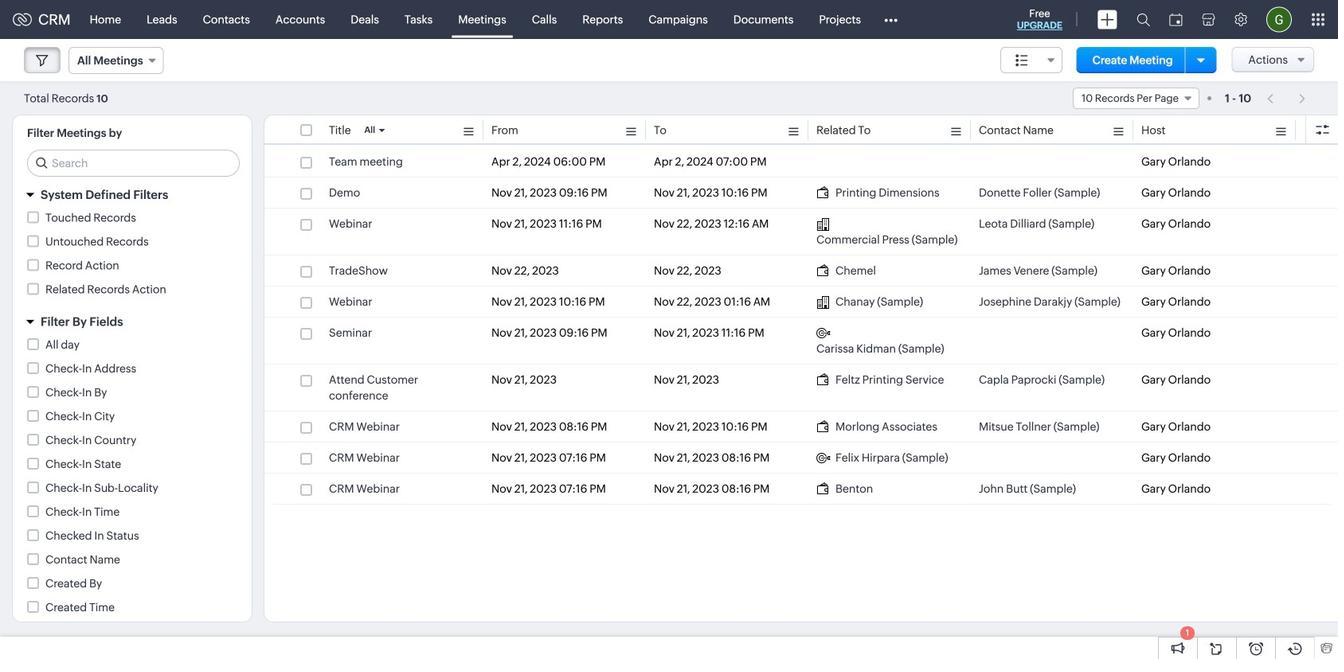 Task type: describe. For each thing, give the bounding box(es) containing it.
profile image
[[1267, 7, 1292, 32]]

Other Modules field
[[874, 7, 908, 32]]

create menu element
[[1088, 0, 1128, 39]]

create menu image
[[1098, 10, 1118, 29]]

Search text field
[[28, 151, 239, 176]]

search element
[[1128, 0, 1160, 39]]

search image
[[1137, 13, 1151, 26]]



Task type: vqa. For each thing, say whether or not it's contained in the screenshot.
General
no



Task type: locate. For each thing, give the bounding box(es) containing it.
calendar image
[[1170, 13, 1183, 26]]

None field
[[69, 47, 164, 74], [1001, 47, 1063, 73], [1073, 88, 1200, 109], [69, 47, 164, 74], [1073, 88, 1200, 109]]

navigation
[[1260, 87, 1315, 110]]

size image
[[1016, 53, 1029, 68]]

row group
[[265, 147, 1339, 505]]

none field size
[[1001, 47, 1063, 73]]

profile element
[[1257, 0, 1302, 39]]

logo image
[[13, 13, 32, 26]]



